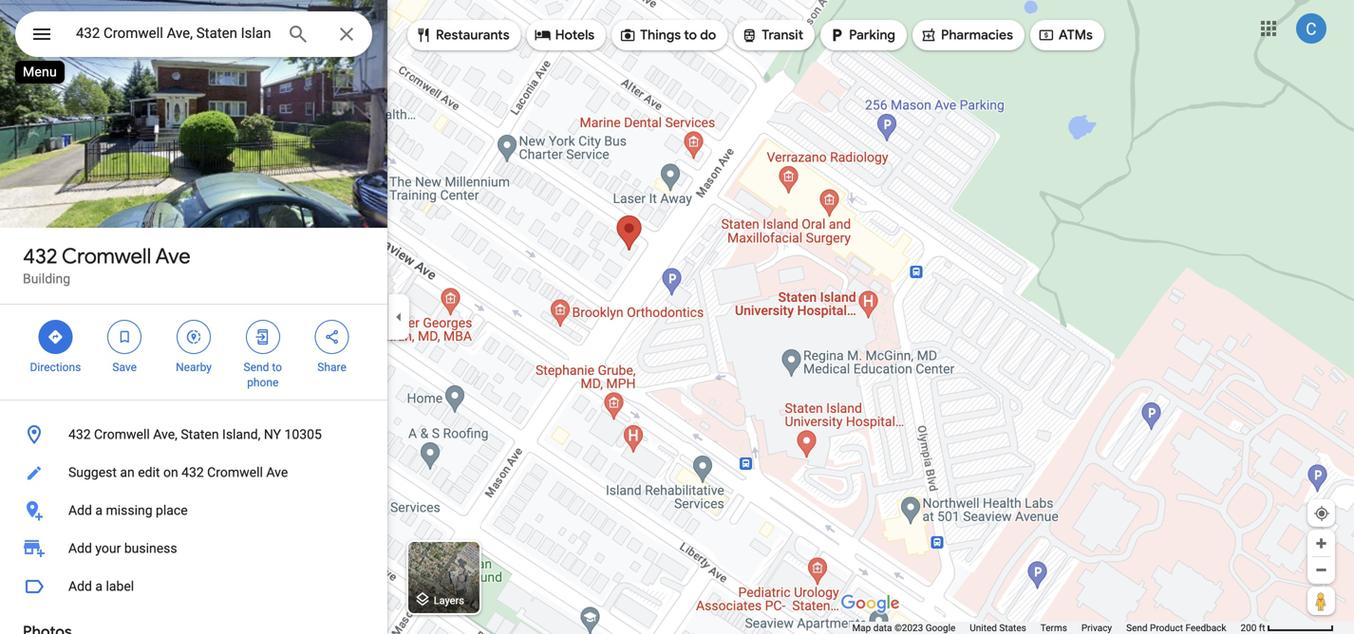 Task type: vqa. For each thing, say whether or not it's contained in the screenshot.


Task type: locate. For each thing, give the bounding box(es) containing it.
432 cromwell ave, staten island, ny 10305
[[68, 427, 322, 443]]

map
[[853, 623, 871, 634]]

cromwell for ave,
[[94, 427, 150, 443]]

2 a from the top
[[95, 579, 103, 595]]

432 up suggest
[[68, 427, 91, 443]]

add your business
[[68, 541, 177, 557]]

add left "your"
[[68, 541, 92, 557]]

add for add a missing place
[[68, 503, 92, 519]]

1 vertical spatial send
[[1127, 623, 1148, 634]]

 search field
[[15, 11, 372, 61]]

pharmacies
[[942, 27, 1014, 44]]


[[1038, 25, 1056, 46]]

0 vertical spatial send
[[244, 361, 269, 374]]

1 horizontal spatial 432
[[68, 427, 91, 443]]

10305
[[285, 427, 322, 443]]

data
[[874, 623, 893, 634]]

 transit
[[741, 25, 804, 46]]

google maps element
[[0, 0, 1355, 635]]

 atms
[[1038, 25, 1093, 46]]

send
[[244, 361, 269, 374], [1127, 623, 1148, 634]]

ny
[[264, 427, 281, 443]]

432 Cromwell Ave, Staten Island, NY 10305 field
[[15, 11, 372, 57]]

ave,
[[153, 427, 178, 443]]

add down suggest
[[68, 503, 92, 519]]

2 add from the top
[[68, 541, 92, 557]]

1 add from the top
[[68, 503, 92, 519]]

footer
[[853, 622, 1241, 635]]

0 vertical spatial to
[[684, 27, 697, 44]]

cromwell down 'island,'
[[207, 465, 263, 481]]

432 cromwell ave building
[[23, 243, 191, 287]]


[[324, 327, 341, 348]]

things
[[641, 27, 681, 44]]

432 right the on
[[182, 465, 204, 481]]

3 add from the top
[[68, 579, 92, 595]]

1 vertical spatial ave
[[266, 465, 288, 481]]

to up 'phone'
[[272, 361, 282, 374]]


[[30, 20, 53, 48]]

add left label
[[68, 579, 92, 595]]

to left do
[[684, 27, 697, 44]]

a left missing
[[95, 503, 103, 519]]

432 for ave,
[[68, 427, 91, 443]]

1 vertical spatial add
[[68, 541, 92, 557]]

to
[[684, 27, 697, 44], [272, 361, 282, 374]]

 hotels
[[535, 25, 595, 46]]

ft
[[1260, 623, 1266, 634]]

1 horizontal spatial to
[[684, 27, 697, 44]]

0 horizontal spatial ave
[[155, 243, 191, 270]]

send inside button
[[1127, 623, 1148, 634]]


[[921, 25, 938, 46]]

directions
[[30, 361, 81, 374]]

label
[[106, 579, 134, 595]]

cromwell up the an
[[94, 427, 150, 443]]

0 vertical spatial 432
[[23, 243, 57, 270]]

privacy
[[1082, 623, 1113, 634]]

 parking
[[829, 25, 896, 46]]

2 horizontal spatial 432
[[182, 465, 204, 481]]

ave
[[155, 243, 191, 270], [266, 465, 288, 481]]

united states
[[970, 623, 1027, 634]]

432
[[23, 243, 57, 270], [68, 427, 91, 443], [182, 465, 204, 481]]

ave down ny
[[266, 465, 288, 481]]

send left product
[[1127, 623, 1148, 634]]

suggest
[[68, 465, 117, 481]]

1 vertical spatial cromwell
[[94, 427, 150, 443]]

2 vertical spatial add
[[68, 579, 92, 595]]

432 for ave
[[23, 243, 57, 270]]

save
[[112, 361, 137, 374]]

1 horizontal spatial ave
[[266, 465, 288, 481]]

add for add a label
[[68, 579, 92, 595]]

0 horizontal spatial 432
[[23, 243, 57, 270]]

hotels
[[556, 27, 595, 44]]

show your location image
[[1314, 505, 1331, 523]]

zoom in image
[[1315, 537, 1329, 551]]

states
[[1000, 623, 1027, 634]]

send up 'phone'
[[244, 361, 269, 374]]

add a label
[[68, 579, 134, 595]]

ave inside 432 cromwell ave building
[[155, 243, 191, 270]]

0 vertical spatial ave
[[155, 243, 191, 270]]

1 vertical spatial 432
[[68, 427, 91, 443]]

a
[[95, 503, 103, 519], [95, 579, 103, 595]]

send inside send to phone
[[244, 361, 269, 374]]

0 horizontal spatial send
[[244, 361, 269, 374]]

add
[[68, 503, 92, 519], [68, 541, 92, 557], [68, 579, 92, 595]]

parking
[[849, 27, 896, 44]]

place
[[156, 503, 188, 519]]


[[185, 327, 202, 348]]

 pharmacies
[[921, 25, 1014, 46]]

1 horizontal spatial send
[[1127, 623, 1148, 634]]

©2023
[[895, 623, 924, 634]]

footer containing map data ©2023 google
[[853, 622, 1241, 635]]

0 horizontal spatial to
[[272, 361, 282, 374]]

2 vertical spatial 432
[[182, 465, 204, 481]]

0 vertical spatial add
[[68, 503, 92, 519]]

432 inside 432 cromwell ave, staten island, ny 10305 button
[[68, 427, 91, 443]]


[[829, 25, 846, 46]]

add a label button
[[0, 568, 388, 606]]

432 inside 432 cromwell ave building
[[23, 243, 57, 270]]

a left label
[[95, 579, 103, 595]]

cromwell
[[62, 243, 151, 270], [94, 427, 150, 443], [207, 465, 263, 481]]


[[47, 327, 64, 348]]

0 vertical spatial cromwell
[[62, 243, 151, 270]]

200 ft
[[1241, 623, 1266, 634]]

1 vertical spatial a
[[95, 579, 103, 595]]

1 a from the top
[[95, 503, 103, 519]]


[[415, 25, 432, 46]]

suggest an edit on 432 cromwell ave
[[68, 465, 288, 481]]

a for missing
[[95, 503, 103, 519]]

to inside  things to do
[[684, 27, 697, 44]]

cromwell up building
[[62, 243, 151, 270]]

building
[[23, 271, 70, 287]]

0 vertical spatial a
[[95, 503, 103, 519]]

1 vertical spatial to
[[272, 361, 282, 374]]

ave up the 
[[155, 243, 191, 270]]

None field
[[76, 22, 272, 45]]

432 cromwell ave, staten island, ny 10305 button
[[0, 416, 388, 454]]

product
[[1151, 623, 1184, 634]]

 things to do
[[620, 25, 717, 46]]

staten
[[181, 427, 219, 443]]

cromwell inside 432 cromwell ave building
[[62, 243, 151, 270]]

432 up building
[[23, 243, 57, 270]]

zoom out image
[[1315, 563, 1329, 578]]



Task type: describe. For each thing, give the bounding box(es) containing it.
to inside send to phone
[[272, 361, 282, 374]]

 button
[[15, 11, 68, 61]]

google account: cat marinescu  
(ecaterina.marinescu@adept.ai) image
[[1297, 13, 1327, 44]]

united
[[970, 623, 998, 634]]

send product feedback button
[[1127, 622, 1227, 635]]

do
[[700, 27, 717, 44]]

send for send to phone
[[244, 361, 269, 374]]

send product feedback
[[1127, 623, 1227, 634]]

layers
[[434, 595, 465, 607]]

missing
[[106, 503, 153, 519]]

add your business link
[[0, 530, 388, 568]]

share
[[318, 361, 347, 374]]

2 vertical spatial cromwell
[[207, 465, 263, 481]]

 restaurants
[[415, 25, 510, 46]]

your
[[95, 541, 121, 557]]

200 ft button
[[1241, 623, 1335, 634]]


[[254, 327, 272, 348]]

send to phone
[[244, 361, 282, 390]]

edit
[[138, 465, 160, 481]]

add a missing place
[[68, 503, 188, 519]]

atms
[[1059, 27, 1093, 44]]


[[620, 25, 637, 46]]

island,
[[222, 427, 261, 443]]

feedback
[[1186, 623, 1227, 634]]

actions for 432 cromwell ave region
[[0, 305, 388, 400]]

432 cromwell ave main content
[[0, 0, 388, 635]]

an
[[120, 465, 135, 481]]

a for label
[[95, 579, 103, 595]]

cromwell for ave
[[62, 243, 151, 270]]

business
[[124, 541, 177, 557]]


[[116, 327, 133, 348]]

footer inside the google maps element
[[853, 622, 1241, 635]]

none field inside 432 cromwell ave, staten island, ny 10305 field
[[76, 22, 272, 45]]

suggest an edit on 432 cromwell ave button
[[0, 454, 388, 492]]

restaurants
[[436, 27, 510, 44]]

phone
[[247, 376, 279, 390]]

terms
[[1041, 623, 1068, 634]]

united states button
[[970, 622, 1027, 635]]

on
[[163, 465, 178, 481]]

432 inside suggest an edit on 432 cromwell ave button
[[182, 465, 204, 481]]

nearby
[[176, 361, 212, 374]]

ave inside button
[[266, 465, 288, 481]]

map data ©2023 google
[[853, 623, 956, 634]]

add a missing place button
[[0, 492, 388, 530]]

transit
[[762, 27, 804, 44]]

200
[[1241, 623, 1257, 634]]

show street view coverage image
[[1308, 587, 1336, 616]]


[[741, 25, 758, 46]]


[[535, 25, 552, 46]]

terms button
[[1041, 622, 1068, 635]]

add for add your business
[[68, 541, 92, 557]]

send for send product feedback
[[1127, 623, 1148, 634]]

privacy button
[[1082, 622, 1113, 635]]

google
[[926, 623, 956, 634]]

collapse side panel image
[[389, 307, 410, 328]]



